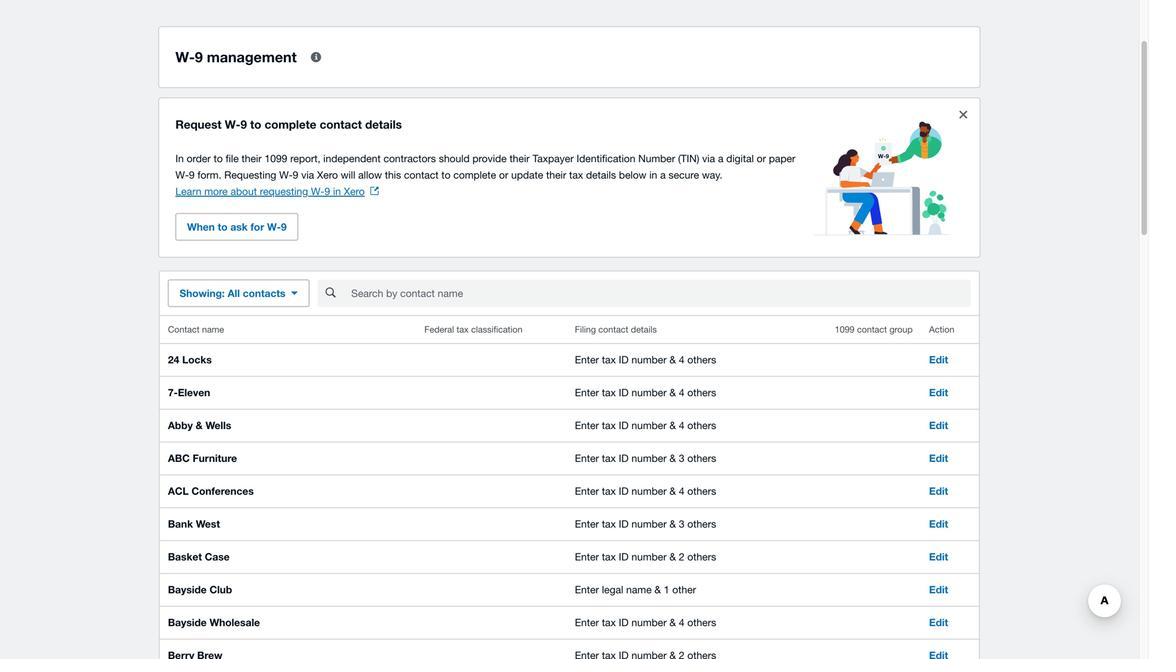 Task type: describe. For each thing, give the bounding box(es) containing it.
abc
[[168, 452, 190, 464]]

furniture
[[193, 452, 237, 464]]

id for 7-eleven
[[619, 386, 629, 398]]

locks
[[182, 353, 212, 366]]

0 vertical spatial or
[[757, 152, 767, 164]]

number
[[639, 152, 676, 164]]

contact right the filing
[[599, 324, 629, 335]]

1 vertical spatial or
[[499, 169, 509, 181]]

enter for bayside club
[[575, 583, 599, 595]]

tax for basket case
[[602, 551, 616, 563]]

request
[[176, 117, 222, 131]]

acl conferences
[[168, 485, 254, 497]]

way.
[[702, 169, 723, 181]]

& for furniture
[[670, 452, 676, 464]]

when to ask for w-9 button
[[176, 213, 298, 241]]

showing:
[[180, 287, 225, 299]]

1 vertical spatial in
[[333, 185, 341, 197]]

request w-9 to complete contact details
[[176, 117, 402, 131]]

update
[[512, 169, 544, 181]]

legal
[[602, 583, 624, 595]]

1
[[664, 583, 670, 595]]

bayside club
[[168, 583, 232, 596]]

edit for 7-eleven
[[930, 386, 949, 399]]

to inside button
[[218, 221, 228, 233]]

0 vertical spatial a
[[718, 152, 724, 164]]

contacts
[[243, 287, 286, 299]]

other
[[673, 583, 697, 595]]

enter tax id number & 2 others
[[575, 551, 717, 563]]

7-eleven
[[168, 386, 210, 399]]

digital
[[727, 152, 754, 164]]

conferences
[[192, 485, 254, 497]]

w-9 management
[[176, 48, 297, 65]]

tax for abc furniture
[[602, 452, 616, 464]]

bank
[[168, 518, 193, 530]]

4 for 7-eleven
[[679, 386, 685, 398]]

id for bayside wholesale
[[619, 616, 629, 628]]

bayside wholesale
[[168, 616, 260, 629]]

to left file
[[214, 152, 223, 164]]

others for bayside wholesale
[[688, 616, 717, 628]]

edit for basket case
[[930, 551, 949, 563]]

to down should
[[442, 169, 451, 181]]

edit link for 7-eleven
[[930, 386, 949, 399]]

when
[[187, 221, 215, 233]]

0 horizontal spatial their
[[242, 152, 262, 164]]

1 horizontal spatial 1099
[[835, 324, 855, 335]]

classification
[[471, 324, 523, 335]]

secure
[[669, 169, 700, 181]]

basket case
[[168, 551, 230, 563]]

& for wholesale
[[670, 616, 676, 628]]

1099 contact group
[[835, 324, 913, 335]]

requesting
[[224, 169, 277, 181]]

enter for 24 locks
[[575, 353, 599, 365]]

federal
[[425, 324, 454, 335]]

taxpayer
[[533, 152, 574, 164]]

9 inside button
[[281, 221, 287, 233]]

w- inside button
[[267, 221, 281, 233]]

w- up file
[[225, 117, 241, 131]]

file
[[226, 152, 239, 164]]

1 horizontal spatial their
[[510, 152, 530, 164]]

4 for bayside wholesale
[[679, 616, 685, 628]]

edit link for abby & wells
[[930, 419, 949, 432]]

wells
[[206, 419, 231, 432]]

0 horizontal spatial complete
[[265, 117, 317, 131]]

id for 24 locks
[[619, 353, 629, 365]]

tax for bank west
[[602, 518, 616, 530]]

& for conferences
[[670, 485, 676, 497]]

requesting
[[260, 185, 308, 197]]

9 up 'learn'
[[189, 169, 195, 181]]

more
[[204, 185, 228, 197]]

showing: all contacts button
[[168, 280, 310, 307]]

tax for 24 locks
[[602, 353, 616, 365]]

contact up "independent"
[[320, 117, 362, 131]]

showing: all contacts
[[180, 287, 286, 299]]

contact name
[[168, 324, 224, 335]]

number for bank west
[[632, 518, 667, 530]]

enter for 7-eleven
[[575, 386, 599, 398]]

w- up requesting
[[279, 169, 293, 181]]

provide
[[473, 152, 507, 164]]

1 horizontal spatial xero
[[344, 185, 365, 197]]

0 horizontal spatial via
[[301, 169, 314, 181]]

enter for abc furniture
[[575, 452, 599, 464]]

edit for 24 locks
[[930, 353, 949, 366]]

& for locks
[[670, 353, 676, 365]]

independent
[[323, 152, 381, 164]]

w- left management
[[176, 48, 195, 65]]

edit link for acl conferences
[[930, 485, 949, 497]]

case
[[205, 551, 230, 563]]

contact
[[168, 324, 200, 335]]

acl
[[168, 485, 189, 497]]

when to ask for w-9
[[187, 221, 287, 233]]

edit for bayside club
[[930, 583, 949, 596]]

w-9 management information image
[[302, 43, 330, 71]]

others for abby & wells
[[688, 419, 717, 431]]

abby & wells
[[168, 419, 231, 432]]

3 for bank west
[[679, 518, 685, 530]]

below
[[619, 169, 647, 181]]

4 for acl conferences
[[679, 485, 685, 497]]

allow
[[358, 169, 382, 181]]

0 vertical spatial via
[[703, 152, 716, 164]]

0 vertical spatial name
[[202, 324, 224, 335]]

others for bank west
[[688, 518, 717, 530]]

enter tax id number & 4 others for abby & wells
[[575, 419, 717, 431]]

enter legal name & 1 other
[[575, 583, 697, 595]]

edit for abc furniture
[[930, 452, 949, 464]]

1 horizontal spatial name
[[627, 583, 652, 595]]

paper
[[769, 152, 796, 164]]

id for acl conferences
[[619, 485, 629, 497]]

enter for bank west
[[575, 518, 599, 530]]

contact left group at the right
[[858, 324, 888, 335]]

edit for bayside wholesale
[[930, 616, 949, 629]]

tax for bayside wholesale
[[602, 616, 616, 628]]

in order to file their 1099 report, independent contractors should provide their taxpayer identification number (tin) via a digital or paper w-9 form. requesting w-9 via xero will allow this contact to complete or update their tax details below in a secure way. learn more about requesting w-9 in xero
[[176, 152, 796, 197]]

contractors
[[384, 152, 436, 164]]

about
[[231, 185, 257, 197]]

0 horizontal spatial xero
[[317, 169, 338, 181]]



Task type: locate. For each thing, give the bounding box(es) containing it.
in down the number
[[650, 169, 658, 181]]

to left ask at the left top
[[218, 221, 228, 233]]

6 edit link from the top
[[930, 518, 949, 530]]

9 enter from the top
[[575, 616, 599, 628]]

7 id from the top
[[619, 551, 629, 563]]

1 vertical spatial name
[[627, 583, 652, 595]]

details
[[365, 117, 402, 131], [586, 169, 616, 181], [631, 324, 657, 335]]

club
[[210, 583, 232, 596]]

6 others from the top
[[688, 518, 717, 530]]

west
[[196, 518, 220, 530]]

2 enter tax id number & 4 others from the top
[[575, 386, 717, 398]]

1 horizontal spatial or
[[757, 152, 767, 164]]

7-
[[168, 386, 178, 399]]

others for basket case
[[688, 551, 717, 563]]

list of 1099 contacts element
[[160, 316, 980, 659]]

form.
[[198, 169, 222, 181]]

bayside down bayside club
[[168, 616, 207, 629]]

1 enter tax id number & 4 others from the top
[[575, 353, 717, 365]]

report,
[[290, 152, 321, 164]]

details up contractors
[[365, 117, 402, 131]]

basket
[[168, 551, 202, 563]]

edit link
[[930, 353, 949, 366], [930, 386, 949, 399], [930, 419, 949, 432], [930, 452, 949, 464], [930, 485, 949, 497], [930, 518, 949, 530], [930, 551, 949, 563], [930, 583, 949, 596], [930, 616, 949, 629]]

&
[[670, 353, 676, 365], [670, 386, 676, 398], [196, 419, 203, 432], [670, 419, 676, 431], [670, 452, 676, 464], [670, 485, 676, 497], [670, 518, 676, 530], [670, 551, 676, 563], [655, 583, 661, 595], [670, 616, 676, 628]]

1099
[[265, 152, 288, 164], [835, 324, 855, 335]]

9
[[195, 48, 203, 65], [241, 117, 247, 131], [189, 169, 195, 181], [293, 169, 299, 181], [325, 185, 330, 197], [281, 221, 287, 233]]

edit link for bayside wholesale
[[930, 616, 949, 629]]

0 vertical spatial enter tax id number & 3 others
[[575, 452, 717, 464]]

edit link for basket case
[[930, 551, 949, 563]]

2 edit link from the top
[[930, 386, 949, 399]]

1 vertical spatial via
[[301, 169, 314, 181]]

others for abc furniture
[[688, 452, 717, 464]]

details down identification
[[586, 169, 616, 181]]

0 horizontal spatial 1099
[[265, 152, 288, 164]]

edit
[[930, 353, 949, 366], [930, 386, 949, 399], [930, 419, 949, 432], [930, 452, 949, 464], [930, 485, 949, 497], [930, 518, 949, 530], [930, 551, 949, 563], [930, 583, 949, 596], [930, 616, 949, 629]]

federal tax classification
[[425, 324, 523, 335]]

number for 24 locks
[[632, 353, 667, 365]]

0 horizontal spatial name
[[202, 324, 224, 335]]

tax
[[570, 169, 584, 181], [457, 324, 469, 335], [602, 353, 616, 365], [602, 386, 616, 398], [602, 419, 616, 431], [602, 452, 616, 464], [602, 485, 616, 497], [602, 518, 616, 530], [602, 551, 616, 563], [602, 616, 616, 628]]

via
[[703, 152, 716, 164], [301, 169, 314, 181]]

8 enter from the top
[[575, 583, 599, 595]]

4 for 24 locks
[[679, 353, 685, 365]]

5 enter from the top
[[575, 485, 599, 497]]

1 vertical spatial 3
[[679, 518, 685, 530]]

their
[[242, 152, 262, 164], [510, 152, 530, 164], [547, 169, 567, 181]]

2 3 from the top
[[679, 518, 685, 530]]

24
[[168, 353, 179, 366]]

8 edit from the top
[[930, 583, 949, 596]]

number for abby & wells
[[632, 419, 667, 431]]

tax for 7-eleven
[[602, 386, 616, 398]]

via down report,
[[301, 169, 314, 181]]

3 enter from the top
[[575, 419, 599, 431]]

id for bank west
[[619, 518, 629, 530]]

ask
[[231, 221, 248, 233]]

enter tax id number & 3 others for bank west
[[575, 518, 717, 530]]

to up the requesting
[[250, 117, 262, 131]]

enter for bayside wholesale
[[575, 616, 599, 628]]

complete
[[265, 117, 317, 131], [454, 169, 496, 181]]

wholesale
[[210, 616, 260, 629]]

management
[[207, 48, 297, 65]]

1 vertical spatial bayside
[[168, 616, 207, 629]]

enter tax id number & 3 others
[[575, 452, 717, 464], [575, 518, 717, 530]]

Search by contact name field
[[350, 280, 972, 306]]

3 others from the top
[[688, 419, 717, 431]]

complete inside in order to file their 1099 report, independent contractors should provide their taxpayer identification number (tin) via a digital or paper w-9 form. requesting w-9 via xero will allow this contact to complete or update their tax details below in a secure way. learn more about requesting w-9 in xero
[[454, 169, 496, 181]]

3 for abc furniture
[[679, 452, 685, 464]]

2 bayside from the top
[[168, 616, 207, 629]]

enter for acl conferences
[[575, 485, 599, 497]]

details inside the list of 1099 contacts element
[[631, 324, 657, 335]]

2 enter tax id number & 3 others from the top
[[575, 518, 717, 530]]

enter
[[575, 353, 599, 365], [575, 386, 599, 398], [575, 419, 599, 431], [575, 452, 599, 464], [575, 485, 599, 497], [575, 518, 599, 530], [575, 551, 599, 563], [575, 583, 599, 595], [575, 616, 599, 628]]

bayside down basket
[[168, 583, 207, 596]]

enter tax id number & 3 others for abc furniture
[[575, 452, 717, 464]]

enter tax id number & 4 others
[[575, 353, 717, 365], [575, 386, 717, 398], [575, 419, 717, 431], [575, 485, 717, 497], [575, 616, 717, 628]]

identification
[[577, 152, 636, 164]]

or down provide
[[499, 169, 509, 181]]

1 id from the top
[[619, 353, 629, 365]]

group
[[890, 324, 913, 335]]

number for basket case
[[632, 551, 667, 563]]

4 for abby & wells
[[679, 419, 685, 431]]

1 vertical spatial details
[[586, 169, 616, 181]]

& for case
[[670, 551, 676, 563]]

4
[[679, 353, 685, 365], [679, 386, 685, 398], [679, 419, 685, 431], [679, 485, 685, 497], [679, 616, 685, 628]]

will
[[341, 169, 356, 181]]

1 horizontal spatial a
[[718, 152, 724, 164]]

in
[[650, 169, 658, 181], [333, 185, 341, 197]]

their up update
[[510, 152, 530, 164]]

id for abc furniture
[[619, 452, 629, 464]]

1 edit from the top
[[930, 353, 949, 366]]

enter tax id number & 4 others for bayside wholesale
[[575, 616, 717, 628]]

bank west
[[168, 518, 220, 530]]

number for abc furniture
[[632, 452, 667, 464]]

8 others from the top
[[688, 616, 717, 628]]

1 horizontal spatial via
[[703, 152, 716, 164]]

contact inside in order to file their 1099 report, independent contractors should provide their taxpayer identification number (tin) via a digital or paper w-9 form. requesting w-9 via xero will allow this contact to complete or update their tax details below in a secure way. learn more about requesting w-9 in xero
[[404, 169, 439, 181]]

7 number from the top
[[632, 551, 667, 563]]

9 down "independent"
[[325, 185, 330, 197]]

9 down report,
[[293, 169, 299, 181]]

1099 inside in order to file their 1099 report, independent contractors should provide their taxpayer identification number (tin) via a digital or paper w-9 form. requesting w-9 via xero will allow this contact to complete or update their tax details below in a secure way. learn more about requesting w-9 in xero
[[265, 152, 288, 164]]

0 vertical spatial 1099
[[265, 152, 288, 164]]

xero
[[317, 169, 338, 181], [344, 185, 365, 197]]

order
[[187, 152, 211, 164]]

all
[[228, 287, 240, 299]]

2 horizontal spatial details
[[631, 324, 657, 335]]

24 locks
[[168, 353, 212, 366]]

0 horizontal spatial a
[[661, 169, 666, 181]]

5 enter tax id number & 4 others from the top
[[575, 616, 717, 628]]

name right legal
[[627, 583, 652, 595]]

5 id from the top
[[619, 485, 629, 497]]

0 horizontal spatial in
[[333, 185, 341, 197]]

1 vertical spatial enter tax id number & 3 others
[[575, 518, 717, 530]]

bayside for bayside wholesale
[[168, 616, 207, 629]]

in down will
[[333, 185, 341, 197]]

7 enter from the top
[[575, 551, 599, 563]]

their down 'taxpayer'
[[547, 169, 567, 181]]

edit link for bank west
[[930, 518, 949, 530]]

number for bayside wholesale
[[632, 616, 667, 628]]

1 horizontal spatial in
[[650, 169, 658, 181]]

5 others from the top
[[688, 485, 717, 497]]

edit for acl conferences
[[930, 485, 949, 497]]

3 number from the top
[[632, 419, 667, 431]]

(tin)
[[678, 152, 700, 164]]

7 others from the top
[[688, 551, 717, 563]]

2 id from the top
[[619, 386, 629, 398]]

2 horizontal spatial their
[[547, 169, 567, 181]]

3
[[679, 452, 685, 464], [679, 518, 685, 530]]

number for acl conferences
[[632, 485, 667, 497]]

this
[[385, 169, 401, 181]]

6 number from the top
[[632, 518, 667, 530]]

5 edit link from the top
[[930, 485, 949, 497]]

others
[[688, 353, 717, 365], [688, 386, 717, 398], [688, 419, 717, 431], [688, 452, 717, 464], [688, 485, 717, 497], [688, 518, 717, 530], [688, 551, 717, 563], [688, 616, 717, 628]]

to
[[250, 117, 262, 131], [214, 152, 223, 164], [442, 169, 451, 181], [218, 221, 228, 233]]

2 4 from the top
[[679, 386, 685, 398]]

details down search by contact name field
[[631, 324, 657, 335]]

id for abby & wells
[[619, 419, 629, 431]]

w- right 'for'
[[267, 221, 281, 233]]

9 right 'for'
[[281, 221, 287, 233]]

1 vertical spatial complete
[[454, 169, 496, 181]]

learn more about requesting w-9 in xero link
[[176, 185, 379, 197]]

filing contact details
[[575, 324, 657, 335]]

eleven
[[178, 386, 210, 399]]

close button
[[950, 101, 978, 128]]

9 edit link from the top
[[930, 616, 949, 629]]

2 edit from the top
[[930, 386, 949, 399]]

3 edit link from the top
[[930, 419, 949, 432]]

or left paper
[[757, 152, 767, 164]]

4 edit link from the top
[[930, 452, 949, 464]]

w- right requesting
[[311, 185, 325, 197]]

tax for abby & wells
[[602, 419, 616, 431]]

2 enter from the top
[[575, 386, 599, 398]]

6 id from the top
[[619, 518, 629, 530]]

3 edit from the top
[[930, 419, 949, 432]]

7 edit from the top
[[930, 551, 949, 563]]

1 others from the top
[[688, 353, 717, 365]]

id for basket case
[[619, 551, 629, 563]]

4 others from the top
[[688, 452, 717, 464]]

w- down in
[[176, 169, 189, 181]]

4 enter tax id number & 4 others from the top
[[575, 485, 717, 497]]

1 4 from the top
[[679, 353, 685, 365]]

name
[[202, 324, 224, 335], [627, 583, 652, 595]]

close image
[[960, 111, 968, 119]]

3 enter tax id number & 4 others from the top
[[575, 419, 717, 431]]

2 number from the top
[[632, 386, 667, 398]]

1 horizontal spatial details
[[586, 169, 616, 181]]

edit for abby & wells
[[930, 419, 949, 432]]

name right contact
[[202, 324, 224, 335]]

1 enter tax id number & 3 others from the top
[[575, 452, 717, 464]]

filing
[[575, 324, 596, 335]]

4 enter from the top
[[575, 452, 599, 464]]

8 edit link from the top
[[930, 583, 949, 596]]

1 enter from the top
[[575, 353, 599, 365]]

abby
[[168, 419, 193, 432]]

6 enter from the top
[[575, 518, 599, 530]]

contact down contractors
[[404, 169, 439, 181]]

0 vertical spatial details
[[365, 117, 402, 131]]

& for &
[[670, 419, 676, 431]]

1 bayside from the top
[[168, 583, 207, 596]]

a up way.
[[718, 152, 724, 164]]

complete down provide
[[454, 169, 496, 181]]

2 vertical spatial details
[[631, 324, 657, 335]]

5 4 from the top
[[679, 616, 685, 628]]

learn
[[176, 185, 202, 197]]

1 edit link from the top
[[930, 353, 949, 366]]

or
[[757, 152, 767, 164], [499, 169, 509, 181]]

8 number from the top
[[632, 616, 667, 628]]

edit link for abc furniture
[[930, 452, 949, 464]]

0 vertical spatial 3
[[679, 452, 685, 464]]

abc furniture
[[168, 452, 237, 464]]

4 id from the top
[[619, 452, 629, 464]]

0 vertical spatial xero
[[317, 169, 338, 181]]

complete up report,
[[265, 117, 317, 131]]

a down the number
[[661, 169, 666, 181]]

1 horizontal spatial complete
[[454, 169, 496, 181]]

2 others from the top
[[688, 386, 717, 398]]

5 number from the top
[[632, 485, 667, 497]]

others for acl conferences
[[688, 485, 717, 497]]

enter tax id number & 4 others for 24 locks
[[575, 353, 717, 365]]

1 vertical spatial a
[[661, 169, 666, 181]]

others for 24 locks
[[688, 353, 717, 365]]

bayside
[[168, 583, 207, 596], [168, 616, 207, 629]]

0 vertical spatial complete
[[265, 117, 317, 131]]

4 4 from the top
[[679, 485, 685, 497]]

1099 left group at the right
[[835, 324, 855, 335]]

details inside in order to file their 1099 report, independent contractors should provide their taxpayer identification number (tin) via a digital or paper w-9 form. requesting w-9 via xero will allow this contact to complete or update their tax details below in a secure way. learn more about requesting w-9 in xero
[[586, 169, 616, 181]]

others for 7-eleven
[[688, 386, 717, 398]]

action
[[930, 324, 955, 335]]

number
[[632, 353, 667, 365], [632, 386, 667, 398], [632, 419, 667, 431], [632, 452, 667, 464], [632, 485, 667, 497], [632, 518, 667, 530], [632, 551, 667, 563], [632, 616, 667, 628]]

& for eleven
[[670, 386, 676, 398]]

edit for bank west
[[930, 518, 949, 530]]

1 vertical spatial 1099
[[835, 324, 855, 335]]

in
[[176, 152, 184, 164]]

4 number from the top
[[632, 452, 667, 464]]

enter for abby & wells
[[575, 419, 599, 431]]

7 edit link from the top
[[930, 551, 949, 563]]

contact
[[320, 117, 362, 131], [404, 169, 439, 181], [599, 324, 629, 335], [858, 324, 888, 335]]

6 edit from the top
[[930, 518, 949, 530]]

5 edit from the top
[[930, 485, 949, 497]]

should
[[439, 152, 470, 164]]

4 edit from the top
[[930, 452, 949, 464]]

edit link for 24 locks
[[930, 353, 949, 366]]

xero down will
[[344, 185, 365, 197]]

0 vertical spatial in
[[650, 169, 658, 181]]

& for west
[[670, 518, 676, 530]]

number for 7-eleven
[[632, 386, 667, 398]]

0 horizontal spatial details
[[365, 117, 402, 131]]

edit link for bayside club
[[930, 583, 949, 596]]

8 id from the top
[[619, 616, 629, 628]]

their up the requesting
[[242, 152, 262, 164]]

enter for basket case
[[575, 551, 599, 563]]

9 edit from the top
[[930, 616, 949, 629]]

1099 left report,
[[265, 152, 288, 164]]

3 id from the top
[[619, 419, 629, 431]]

3 4 from the top
[[679, 419, 685, 431]]

for
[[251, 221, 264, 233]]

tax for acl conferences
[[602, 485, 616, 497]]

1 vertical spatial xero
[[344, 185, 365, 197]]

2
[[679, 551, 685, 563]]

9 left management
[[195, 48, 203, 65]]

1 number from the top
[[632, 353, 667, 365]]

bayside for bayside club
[[168, 583, 207, 596]]

xero left will
[[317, 169, 338, 181]]

tax inside in order to file their 1099 report, independent contractors should provide their taxpayer identification number (tin) via a digital or paper w-9 form. requesting w-9 via xero will allow this contact to complete or update their tax details below in a secure way. learn more about requesting w-9 in xero
[[570, 169, 584, 181]]

via up way.
[[703, 152, 716, 164]]

9 right request
[[241, 117, 247, 131]]

1 3 from the top
[[679, 452, 685, 464]]

enter tax id number & 4 others for 7-eleven
[[575, 386, 717, 398]]

0 horizontal spatial or
[[499, 169, 509, 181]]

0 vertical spatial bayside
[[168, 583, 207, 596]]

enter tax id number & 4 others for acl conferences
[[575, 485, 717, 497]]



Task type: vqa. For each thing, say whether or not it's contained in the screenshot.
Add
no



